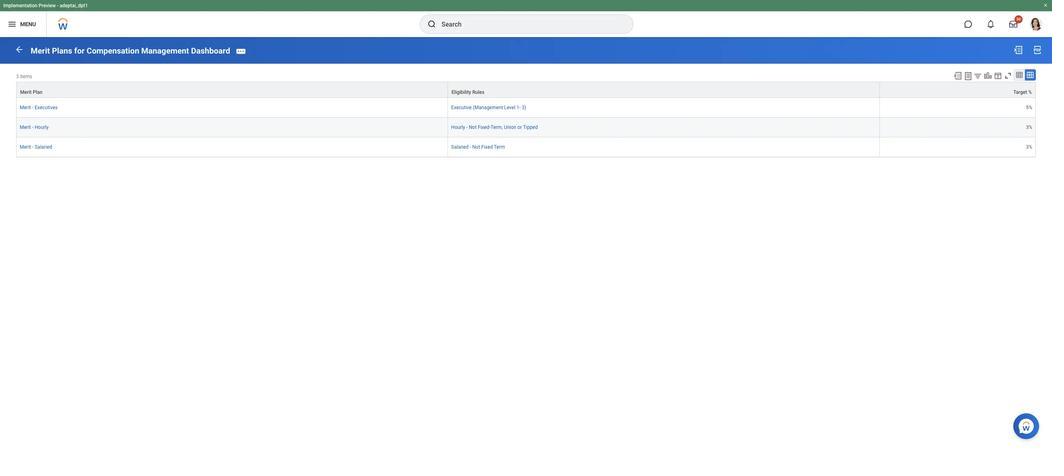 Task type: locate. For each thing, give the bounding box(es) containing it.
- left executives
[[32, 105, 33, 110]]

3%
[[1027, 125, 1033, 130], [1027, 144, 1033, 150]]

1 vertical spatial export to excel image
[[954, 71, 963, 80]]

1 3% from the top
[[1027, 125, 1033, 130]]

- right preview
[[57, 3, 59, 8]]

not
[[469, 125, 477, 130], [473, 144, 480, 150]]

0 horizontal spatial salaried
[[35, 144, 52, 150]]

merit - executives
[[20, 105, 58, 110]]

merit plans for compensation management dashboard main content
[[0, 37, 1053, 165]]

hourly - not fixed-term, union or tipped
[[451, 125, 538, 130]]

row
[[16, 82, 1036, 98], [16, 98, 1036, 118], [16, 118, 1036, 137], [16, 137, 1036, 157]]

not left fixed- on the left top of page
[[469, 125, 477, 130]]

not left fixed
[[473, 144, 480, 150]]

1 vertical spatial 3%
[[1027, 144, 1033, 150]]

merit for merit - hourly
[[20, 125, 31, 130]]

- left fixed
[[470, 144, 471, 150]]

merit down merit - hourly
[[20, 144, 31, 150]]

3 items
[[16, 74, 32, 79]]

salaried
[[35, 144, 52, 150], [451, 144, 469, 150]]

view printable version (pdf) image
[[1033, 45, 1043, 55]]

click to view/edit grid preferences image
[[994, 71, 1003, 80]]

30
[[1017, 17, 1021, 21]]

1 horizontal spatial export to excel image
[[1014, 45, 1024, 55]]

1 horizontal spatial salaried
[[451, 144, 469, 150]]

term
[[494, 144, 505, 150]]

hourly down executive
[[451, 125, 465, 130]]

1-
[[517, 105, 521, 110]]

or
[[518, 125, 522, 130]]

1 horizontal spatial hourly
[[451, 125, 465, 130]]

merit right previous page image
[[31, 46, 50, 56]]

row down tipped at the top of the page
[[16, 137, 1036, 157]]

export to worksheets image
[[964, 71, 974, 81]]

0 vertical spatial export to excel image
[[1014, 45, 1024, 55]]

search image
[[427, 19, 437, 29]]

merit plan
[[20, 89, 42, 95]]

implementation preview -   adeptai_dpt1
[[3, 3, 88, 8]]

merit up merit - salaried link
[[20, 125, 31, 130]]

5%
[[1027, 105, 1033, 110]]

merit down the merit plan
[[20, 105, 31, 110]]

row up 3)
[[16, 82, 1036, 98]]

toolbar
[[950, 69, 1036, 82]]

- down merit - hourly
[[32, 144, 33, 150]]

rules
[[473, 89, 485, 95]]

justify image
[[7, 19, 17, 29]]

3
[[16, 74, 19, 79]]

merit for merit - salaried
[[20, 144, 31, 150]]

2 3% from the top
[[1027, 144, 1033, 150]]

row containing merit - hourly
[[16, 118, 1036, 137]]

export to excel image
[[1014, 45, 1024, 55], [954, 71, 963, 80]]

merit inside popup button
[[20, 89, 32, 95]]

executives
[[35, 105, 58, 110]]

merit
[[31, 46, 50, 56], [20, 89, 32, 95], [20, 105, 31, 110], [20, 125, 31, 130], [20, 144, 31, 150]]

1 row from the top
[[16, 82, 1036, 98]]

- left fixed- on the left top of page
[[467, 125, 468, 130]]

merit left plan
[[20, 89, 32, 95]]

0 horizontal spatial hourly
[[35, 125, 49, 130]]

fixed-
[[478, 125, 491, 130]]

export to excel image for export to worksheets 'icon'
[[954, 71, 963, 80]]

not for fixed-
[[469, 125, 477, 130]]

1 vertical spatial not
[[473, 144, 480, 150]]

expand table image
[[1027, 71, 1035, 79]]

row up tipped at the top of the page
[[16, 98, 1036, 118]]

target
[[1014, 89, 1028, 95]]

dashboard
[[191, 46, 230, 56]]

menu
[[20, 21, 36, 27]]

2 salaried from the left
[[451, 144, 469, 150]]

compensation
[[87, 46, 139, 56]]

expand/collapse chart image
[[984, 71, 993, 80]]

Search Workday  search field
[[442, 15, 617, 33]]

row down 3)
[[16, 118, 1036, 137]]

salaried - not fixed term link
[[451, 143, 505, 150]]

hourly
[[35, 125, 49, 130], [451, 125, 465, 130]]

salaried down merit - hourly
[[35, 144, 52, 150]]

fullscreen image
[[1004, 71, 1013, 80]]

eligibility rules
[[452, 89, 485, 95]]

- for merit - executives
[[32, 105, 33, 110]]

- up merit - salaried link
[[32, 125, 33, 130]]

hourly up merit - salaried link
[[35, 125, 49, 130]]

export to excel image left export to worksheets 'icon'
[[954, 71, 963, 80]]

merit plans for compensation management dashboard link
[[31, 46, 230, 56]]

level
[[504, 105, 516, 110]]

- for merit - salaried
[[32, 144, 33, 150]]

salaried left fixed
[[451, 144, 469, 150]]

items
[[20, 74, 32, 79]]

0 vertical spatial 3%
[[1027, 125, 1033, 130]]

2 row from the top
[[16, 98, 1036, 118]]

profile logan mcneil image
[[1030, 18, 1043, 32]]

select to filter grid data image
[[974, 72, 983, 80]]

(management
[[473, 105, 503, 110]]

export to excel image left view printable version (pdf) icon
[[1014, 45, 1024, 55]]

0 horizontal spatial export to excel image
[[954, 71, 963, 80]]

0 vertical spatial not
[[469, 125, 477, 130]]

merit - hourly link
[[20, 123, 49, 130]]

3 row from the top
[[16, 118, 1036, 137]]

merit plan button
[[17, 82, 448, 98]]

target %
[[1014, 89, 1032, 95]]

implementation
[[3, 3, 37, 8]]

executive
[[451, 105, 472, 110]]

3% for hourly - not fixed-term, union or tipped
[[1027, 125, 1033, 130]]

merit for merit plans for compensation management dashboard
[[31, 46, 50, 56]]

-
[[57, 3, 59, 8], [32, 105, 33, 110], [32, 125, 33, 130], [467, 125, 468, 130], [32, 144, 33, 150], [470, 144, 471, 150]]

row containing merit - executives
[[16, 98, 1036, 118]]

4 row from the top
[[16, 137, 1036, 157]]



Task type: vqa. For each thing, say whether or not it's contained in the screenshot.
search icon
yes



Task type: describe. For each thing, give the bounding box(es) containing it.
merit - salaried
[[20, 144, 52, 150]]

row containing merit - salaried
[[16, 137, 1036, 157]]

- for hourly - not fixed-term, union or tipped
[[467, 125, 468, 130]]

target % button
[[880, 82, 1036, 98]]

3% for salaried - not fixed term
[[1027, 144, 1033, 150]]

table image
[[1016, 71, 1024, 79]]

preview
[[39, 3, 56, 8]]

previous page image
[[15, 45, 24, 54]]

1 salaried from the left
[[35, 144, 52, 150]]

executive (management level 1- 3) link
[[451, 103, 527, 110]]

export to excel image for view printable version (pdf) icon
[[1014, 45, 1024, 55]]

merit for merit - executives
[[20, 105, 31, 110]]

menu banner
[[0, 0, 1053, 37]]

term,
[[491, 125, 503, 130]]

union
[[504, 125, 517, 130]]

adeptai_dpt1
[[60, 3, 88, 8]]

not for fixed
[[473, 144, 480, 150]]

2 hourly from the left
[[451, 125, 465, 130]]

for
[[74, 46, 85, 56]]

executive (management level 1- 3)
[[451, 105, 527, 110]]

fixed
[[482, 144, 493, 150]]

- for merit - hourly
[[32, 125, 33, 130]]

salaried - not fixed term
[[451, 144, 505, 150]]

merit - executives link
[[20, 103, 58, 110]]

management
[[141, 46, 189, 56]]

close environment banner image
[[1044, 3, 1049, 8]]

inbox large image
[[1010, 20, 1018, 28]]

hourly - not fixed-term, union or tipped link
[[451, 123, 538, 130]]

merit - salaried link
[[20, 143, 52, 150]]

row containing merit plan
[[16, 82, 1036, 98]]

eligibility rules button
[[448, 82, 880, 98]]

merit for merit plan
[[20, 89, 32, 95]]

1 hourly from the left
[[35, 125, 49, 130]]

- for salaried - not fixed term
[[470, 144, 471, 150]]

plans
[[52, 46, 72, 56]]

tipped
[[523, 125, 538, 130]]

%
[[1029, 89, 1032, 95]]

3)
[[522, 105, 527, 110]]

toolbar inside merit plans for compensation management dashboard main content
[[950, 69, 1036, 82]]

- inside menu banner
[[57, 3, 59, 8]]

plan
[[33, 89, 42, 95]]

menu button
[[0, 11, 46, 37]]

merit - hourly
[[20, 125, 49, 130]]

eligibility
[[452, 89, 471, 95]]

30 button
[[1005, 15, 1023, 33]]

notifications large image
[[987, 20, 995, 28]]

merit plans for compensation management dashboard
[[31, 46, 230, 56]]



